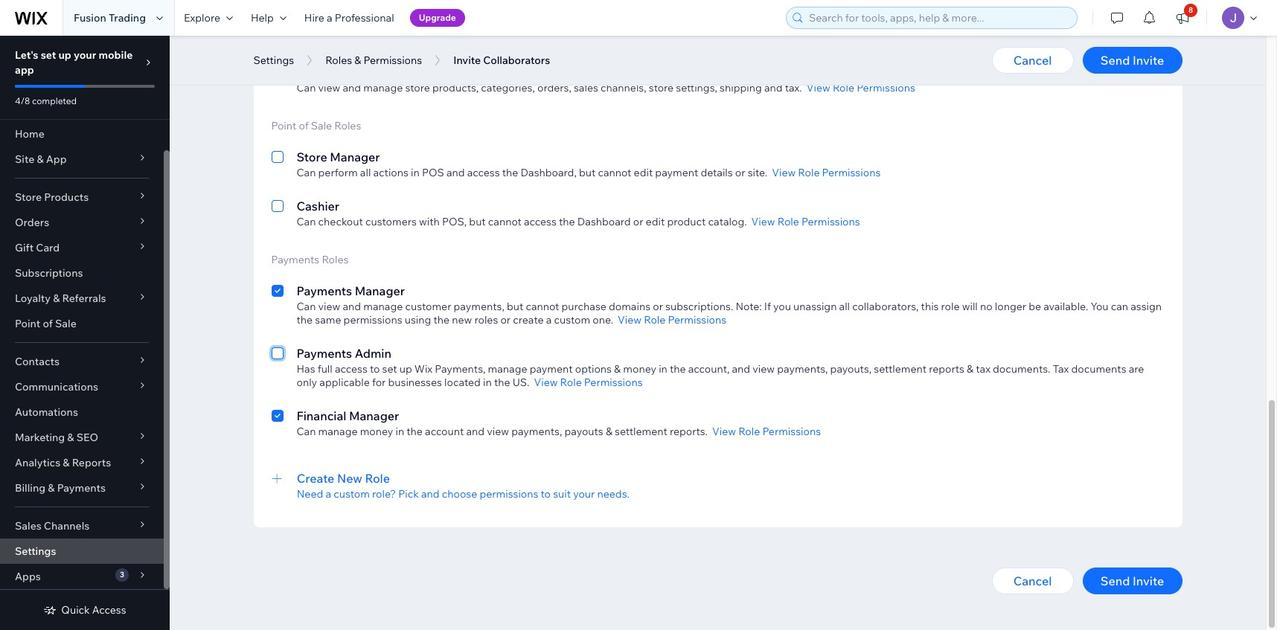 Task type: vqa. For each thing, say whether or not it's contained in the screenshot.
more
no



Task type: locate. For each thing, give the bounding box(es) containing it.
0 vertical spatial settings
[[254, 54, 294, 67]]

role up the financial manager can manage money in the account and view payments, payouts & settlement reports. view role permissions
[[560, 376, 582, 389]]

can down financial
[[297, 425, 316, 439]]

payment right us.
[[530, 363, 573, 376]]

sales
[[15, 520, 41, 533]]

but
[[579, 166, 596, 179], [469, 215, 486, 229], [507, 300, 524, 314]]

role right tax.
[[833, 81, 855, 95]]

0 vertical spatial send invite button
[[1083, 47, 1183, 74]]

payments for payments admin
[[297, 346, 352, 361]]

all left actions
[[360, 166, 371, 179]]

point
[[271, 119, 297, 133], [15, 317, 40, 331]]

None checkbox
[[271, 63, 283, 95], [271, 282, 283, 327], [271, 345, 283, 389], [271, 63, 283, 95], [271, 282, 283, 327], [271, 345, 283, 389]]

1 horizontal spatial settlement
[[875, 363, 927, 376]]

view
[[318, 81, 341, 95], [318, 300, 341, 314], [753, 363, 775, 376], [487, 425, 509, 439]]

view inside can view and manage customer payments, but cannot purchase domains or subscriptions. note: if you unassign all collaborators, this role will no longer be available. you can assign the same permissions using the new roles or create a custom one.
[[318, 300, 341, 314]]

the left same on the left of page
[[297, 314, 313, 327]]

0 vertical spatial of
[[299, 119, 309, 133]]

up right let's
[[58, 48, 71, 62]]

roles inside button
[[326, 54, 352, 67]]

you
[[774, 300, 792, 314]]

but right the pos,
[[469, 215, 486, 229]]

point of sale
[[15, 317, 77, 331]]

documents.
[[993, 363, 1051, 376]]

your inside the "let's set up your mobile app"
[[74, 48, 96, 62]]

store left 'settings,'
[[649, 81, 674, 95]]

permissions right choose
[[480, 488, 539, 501]]

a right 'hire'
[[327, 11, 333, 25]]

a right create
[[546, 314, 552, 327]]

card
[[36, 241, 60, 255]]

custom inside create new role need a custom role? pick and choose permissions to suit your needs.
[[334, 488, 370, 501]]

and inside can view and manage customer payments, but cannot purchase domains or subscriptions. note: if you unassign all collaborators, this role will no longer be available. you can assign the same permissions using the new roles or create a custom one.
[[343, 300, 361, 314]]

0 vertical spatial all
[[360, 166, 371, 179]]

payment inside store manager can perform all actions in pos and access the dashboard, but cannot edit payment details or site. view role permissions
[[656, 166, 699, 179]]

1 vertical spatial sale
[[55, 317, 77, 331]]

options
[[575, 363, 612, 376]]

0 vertical spatial send invite
[[1101, 53, 1165, 68]]

2 horizontal spatial access
[[524, 215, 557, 229]]

can down the cashier
[[297, 215, 316, 229]]

point down the settings button
[[271, 119, 297, 133]]

can for store manager can perform all actions in pos and access the dashboard, but cannot edit payment details or site. view role permissions
[[297, 166, 316, 179]]

settings inside 'link'
[[15, 545, 56, 559]]

0 vertical spatial cannot
[[598, 166, 632, 179]]

store inside store manager can view and manage store products, categories, orders, sales channels, store settings, shipping and tax. view role permissions
[[297, 65, 327, 80]]

& for reports
[[63, 456, 70, 470]]

1 cancel button from the top
[[992, 47, 1074, 74]]

a
[[327, 11, 333, 25], [546, 314, 552, 327], [326, 488, 331, 501]]

or left site.
[[736, 166, 746, 179]]

1 horizontal spatial payments,
[[512, 425, 563, 439]]

view right site.
[[772, 166, 796, 179]]

professional
[[335, 11, 394, 25]]

point for point of sale roles
[[271, 119, 297, 133]]

apps
[[15, 570, 41, 584]]

1 horizontal spatial up
[[400, 363, 412, 376]]

1 vertical spatial edit
[[646, 215, 665, 229]]

manager for store manager can view and manage store products, categories, orders, sales channels, store settings, shipping and tax. view role permissions
[[330, 65, 380, 80]]

1 vertical spatial all
[[840, 300, 850, 314]]

1 vertical spatial custom
[[334, 488, 370, 501]]

0 vertical spatial sale
[[311, 119, 332, 133]]

subscriptions
[[15, 267, 83, 280]]

view inside store manager can perform all actions in pos and access the dashboard, but cannot edit payment details or site. view role permissions
[[772, 166, 796, 179]]

send invite for 2nd send invite button from the top
[[1101, 574, 1165, 589]]

your left mobile at the top of the page
[[74, 48, 96, 62]]

1 horizontal spatial but
[[507, 300, 524, 314]]

manage inside the financial manager can manage money in the account and view payments, payouts & settlement reports. view role permissions
[[318, 425, 358, 439]]

analytics & reports button
[[0, 451, 164, 476]]

1 vertical spatial set
[[382, 363, 397, 376]]

payments, inside can view and manage customer payments, but cannot purchase domains or subscriptions. note: if you unassign all collaborators, this role will no longer be available. you can assign the same permissions using the new roles or create a custom one.
[[454, 300, 505, 314]]

manage
[[364, 81, 403, 95], [364, 300, 403, 314], [488, 363, 528, 376], [318, 425, 358, 439]]

view role permissions for payments manager
[[618, 314, 727, 327]]

1 horizontal spatial of
[[299, 119, 309, 133]]

assign
[[1131, 300, 1163, 314]]

2 vertical spatial payments,
[[512, 425, 563, 439]]

view role permissions button for financial manager can manage money in the account and view payments, payouts & settlement reports. view role permissions
[[713, 425, 821, 439]]

settings inside button
[[254, 54, 294, 67]]

and right "pos"
[[447, 166, 465, 179]]

but for can
[[507, 300, 524, 314]]

2 vertical spatial store
[[15, 191, 42, 204]]

1 vertical spatial up
[[400, 363, 412, 376]]

0 horizontal spatial payment
[[530, 363, 573, 376]]

& right payouts on the left of page
[[606, 425, 613, 439]]

1 horizontal spatial payment
[[656, 166, 699, 179]]

stores roles
[[271, 34, 332, 48]]

manager inside store manager can view and manage store products, categories, orders, sales channels, store settings, shipping and tax. view role permissions
[[330, 65, 380, 80]]

new
[[452, 314, 472, 327]]

upgrade
[[419, 12, 456, 23]]

1 send from the top
[[1101, 53, 1131, 68]]

manager up using
[[355, 284, 405, 299]]

payments down the cashier
[[271, 253, 320, 267]]

1 vertical spatial cannot
[[488, 215, 522, 229]]

longer
[[995, 300, 1027, 314]]

2 horizontal spatial payments,
[[778, 363, 828, 376]]

store for store manager can perform all actions in pos and access the dashboard, but cannot edit payment details or site. view role permissions
[[297, 150, 327, 165]]

payments, inside the financial manager can manage money in the account and view payments, payouts & settlement reports. view role permissions
[[512, 425, 563, 439]]

manager
[[330, 65, 380, 80], [330, 150, 380, 165], [355, 284, 405, 299], [349, 409, 399, 424]]

payments for payments manager
[[297, 284, 352, 299]]

to inside create new role need a custom role? pick and choose permissions to suit your needs.
[[541, 488, 551, 501]]

0 horizontal spatial access
[[335, 363, 368, 376]]

1 horizontal spatial access
[[467, 166, 500, 179]]

view role permissions for payments admin
[[534, 376, 643, 389]]

1 horizontal spatial set
[[382, 363, 397, 376]]

1 store from the left
[[405, 81, 430, 95]]

but inside cashier can checkout customers with pos, but cannot access the dashboard or edit product catalog. view role permissions
[[469, 215, 486, 229]]

sale
[[311, 119, 332, 133], [55, 317, 77, 331]]

0 vertical spatial but
[[579, 166, 596, 179]]

view role permissions button right site.
[[772, 166, 881, 179]]

0 vertical spatial payment
[[656, 166, 699, 179]]

& inside billing & payments dropdown button
[[48, 482, 55, 495]]

to
[[370, 363, 380, 376], [541, 488, 551, 501]]

None checkbox
[[271, 148, 283, 179], [271, 197, 283, 229], [271, 407, 283, 439], [271, 148, 283, 179], [271, 197, 283, 229], [271, 407, 283, 439]]

but inside store manager can perform all actions in pos and access the dashboard, but cannot edit payment details or site. view role permissions
[[579, 166, 596, 179]]

role right one.
[[644, 314, 666, 327]]

0 vertical spatial custom
[[554, 314, 591, 327]]

view right the account,
[[753, 363, 775, 376]]

money right the options on the bottom left
[[624, 363, 657, 376]]

and left tax.
[[765, 81, 783, 95]]

permissions inside button
[[364, 54, 422, 67]]

1 vertical spatial permissions
[[480, 488, 539, 501]]

payments down analytics & reports popup button
[[57, 482, 106, 495]]

1 vertical spatial payment
[[530, 363, 573, 376]]

0 vertical spatial to
[[370, 363, 380, 376]]

role up role?
[[365, 471, 390, 486]]

1 vertical spatial view role permissions
[[534, 376, 643, 389]]

reports.
[[670, 425, 708, 439]]

set right let's
[[41, 48, 56, 62]]

0 horizontal spatial but
[[469, 215, 486, 229]]

1 horizontal spatial cannot
[[526, 300, 560, 314]]

access
[[92, 604, 126, 617]]

& inside "marketing & seo" popup button
[[67, 431, 74, 445]]

hire a professional link
[[296, 0, 403, 36]]

0 vertical spatial access
[[467, 166, 500, 179]]

0 vertical spatial edit
[[634, 166, 653, 179]]

0 vertical spatial send
[[1101, 53, 1131, 68]]

perform
[[318, 166, 358, 179]]

1 horizontal spatial custom
[[554, 314, 591, 327]]

0 horizontal spatial of
[[43, 317, 53, 331]]

view inside store manager can view and manage store products, categories, orders, sales channels, store settings, shipping and tax. view role permissions
[[807, 81, 831, 95]]

store products button
[[0, 185, 164, 210]]

invite for 2nd send invite button from the top
[[1133, 574, 1165, 589]]

gift card button
[[0, 235, 164, 261]]

up left "wix"
[[400, 363, 412, 376]]

1 horizontal spatial store
[[649, 81, 674, 95]]

or
[[736, 166, 746, 179], [634, 215, 644, 229], [653, 300, 663, 314], [501, 314, 511, 327]]

role right catalog.
[[778, 215, 800, 229]]

cannot inside cashier can checkout customers with pos, but cannot access the dashboard or edit product catalog. view role permissions
[[488, 215, 522, 229]]

cancel button for 2nd send invite button from the bottom of the page
[[992, 47, 1074, 74]]

& inside the site & app popup button
[[37, 153, 44, 166]]

point inside sidebar element
[[15, 317, 40, 331]]

1 vertical spatial your
[[574, 488, 595, 501]]

store manager can perform all actions in pos and access the dashboard, but cannot edit payment details or site. view role permissions
[[297, 150, 881, 179]]

0 horizontal spatial settlement
[[615, 425, 668, 439]]

1 vertical spatial settlement
[[615, 425, 668, 439]]

2 horizontal spatial cannot
[[598, 166, 632, 179]]

payments, left payouts on the left of page
[[512, 425, 563, 439]]

manager down for
[[349, 409, 399, 424]]

2 send invite from the top
[[1101, 574, 1165, 589]]

2 vertical spatial access
[[335, 363, 368, 376]]

custom inside can view and manage customer payments, but cannot purchase domains or subscriptions. note: if you unassign all collaborators, this role will no longer be available. you can assign the same permissions using the new roles or create a custom one.
[[554, 314, 591, 327]]

the left account
[[407, 425, 423, 439]]

but inside can view and manage customer payments, but cannot purchase domains or subscriptions. note: if you unassign all collaborators, this role will no longer be available. you can assign the same permissions using the new roles or create a custom one.
[[507, 300, 524, 314]]

manager for payments manager
[[355, 284, 405, 299]]

1 send invite from the top
[[1101, 53, 1165, 68]]

can for store manager can view and manage store products, categories, orders, sales channels, store settings, shipping and tax. view role permissions
[[297, 81, 316, 95]]

and inside the financial manager can manage money in the account and view payments, payouts & settlement reports. view role permissions
[[466, 425, 485, 439]]

store inside store products popup button
[[15, 191, 42, 204]]

manager down hire a professional
[[330, 65, 380, 80]]

orders
[[15, 216, 49, 229]]

payments up same on the left of page
[[297, 284, 352, 299]]

the inside store manager can perform all actions in pos and access the dashboard, but cannot edit payment details or site. view role permissions
[[502, 166, 519, 179]]

send for 2nd send invite button from the top
[[1101, 574, 1131, 589]]

cannot left purchase
[[526, 300, 560, 314]]

1 horizontal spatial to
[[541, 488, 551, 501]]

and right the account,
[[732, 363, 751, 376]]

catalog.
[[709, 215, 747, 229]]

a right need
[[326, 488, 331, 501]]

5 can from the top
[[297, 425, 316, 439]]

can inside the financial manager can manage money in the account and view payments, payouts & settlement reports. view role permissions
[[297, 425, 316, 439]]

store up orders
[[15, 191, 42, 204]]

1 vertical spatial of
[[43, 317, 53, 331]]

1 vertical spatial cancel button
[[992, 568, 1074, 595]]

sale inside sidebar element
[[55, 317, 77, 331]]

roles down stores roles
[[326, 54, 352, 67]]

choose
[[442, 488, 478, 501]]

1 horizontal spatial sale
[[311, 119, 332, 133]]

in inside store manager can perform all actions in pos and access the dashboard, but cannot edit payment details or site. view role permissions
[[411, 166, 420, 179]]

loyalty
[[15, 292, 51, 305]]

1 vertical spatial send invite button
[[1083, 568, 1183, 595]]

in inside the financial manager can manage money in the account and view payments, payouts & settlement reports. view role permissions
[[396, 425, 404, 439]]

and inside store manager can perform all actions in pos and access the dashboard, but cannot edit payment details or site. view role permissions
[[447, 166, 465, 179]]

dashboard,
[[521, 166, 577, 179]]

1 vertical spatial money
[[360, 425, 393, 439]]

0 vertical spatial up
[[58, 48, 71, 62]]

0 vertical spatial point
[[271, 119, 297, 133]]

view role permissions button right tax.
[[807, 81, 916, 95]]

3 can from the top
[[297, 215, 316, 229]]

quick access button
[[43, 604, 126, 617]]

collaborators,
[[853, 300, 919, 314]]

2 cancel from the top
[[1014, 574, 1052, 589]]

1 vertical spatial access
[[524, 215, 557, 229]]

or inside store manager can perform all actions in pos and access the dashboard, but cannot edit payment details or site. view role permissions
[[736, 166, 746, 179]]

set down admin
[[382, 363, 397, 376]]

edit left product
[[646, 215, 665, 229]]

payment left details
[[656, 166, 699, 179]]

0 horizontal spatial all
[[360, 166, 371, 179]]

can down payments roles
[[297, 300, 316, 314]]

roles
[[305, 34, 332, 48], [326, 54, 352, 67], [335, 119, 361, 133], [322, 253, 349, 267]]

view role permissions button down site.
[[752, 215, 861, 229]]

0 horizontal spatial money
[[360, 425, 393, 439]]

0 vertical spatial settlement
[[875, 363, 927, 376]]

and right pick on the left of the page
[[421, 488, 440, 501]]

role right site.
[[799, 166, 820, 179]]

0 horizontal spatial cannot
[[488, 215, 522, 229]]

domains
[[609, 300, 651, 314]]

1 vertical spatial a
[[546, 314, 552, 327]]

&
[[355, 54, 361, 67], [37, 153, 44, 166], [53, 292, 60, 305], [614, 363, 621, 376], [967, 363, 974, 376], [606, 425, 613, 439], [67, 431, 74, 445], [63, 456, 70, 470], [48, 482, 55, 495]]

can inside store manager can view and manage store products, categories, orders, sales channels, store settings, shipping and tax. view role permissions
[[297, 81, 316, 95]]

categories,
[[481, 81, 535, 95]]

payments for payments roles
[[271, 253, 320, 267]]

marketing
[[15, 431, 65, 445]]

permissions inside store manager can view and manage store products, categories, orders, sales channels, store settings, shipping and tax. view role permissions
[[857, 81, 916, 95]]

cannot inside can view and manage customer payments, but cannot purchase domains or subscriptions. note: if you unassign all collaborators, this role will no longer be available. you can assign the same permissions using the new roles or create a custom one.
[[526, 300, 560, 314]]

access right "pos"
[[467, 166, 500, 179]]

2 vertical spatial a
[[326, 488, 331, 501]]

all inside store manager can perform all actions in pos and access the dashboard, but cannot edit payment details or site. view role permissions
[[360, 166, 371, 179]]

role inside cashier can checkout customers with pos, but cannot access the dashboard or edit product catalog. view role permissions
[[778, 215, 800, 229]]

2 send from the top
[[1101, 574, 1131, 589]]

settlement
[[875, 363, 927, 376], [615, 425, 668, 439]]

analytics & reports
[[15, 456, 111, 470]]

1 vertical spatial send
[[1101, 574, 1131, 589]]

cannot for cashier
[[488, 215, 522, 229]]

role up create new role button
[[739, 425, 760, 439]]

0 vertical spatial permissions
[[344, 314, 403, 327]]

send invite
[[1101, 53, 1165, 68], [1101, 574, 1165, 589]]

view role permissions
[[618, 314, 727, 327], [534, 376, 643, 389]]

view inside has full access to set up wix payments, manage payment options & money in the account, and view payments, payouts, settlement reports & tax documents. tax documents are only applicable for businesses located in the us.
[[753, 363, 775, 376]]

4/8 completed
[[15, 95, 77, 106]]

site & app
[[15, 153, 67, 166]]

money down for
[[360, 425, 393, 439]]

store down stores roles
[[297, 65, 327, 80]]

settings for the settings button
[[254, 54, 294, 67]]

to left suit
[[541, 488, 551, 501]]

2 can from the top
[[297, 166, 316, 179]]

& right the billing
[[48, 482, 55, 495]]

store inside store manager can perform all actions in pos and access the dashboard, but cannot edit payment details or site. view role permissions
[[297, 150, 327, 165]]

0 horizontal spatial store
[[405, 81, 430, 95]]

need
[[297, 488, 323, 501]]

edit inside store manager can perform all actions in pos and access the dashboard, but cannot edit payment details or site. view role permissions
[[634, 166, 653, 179]]

1 vertical spatial store
[[297, 150, 327, 165]]

2 horizontal spatial but
[[579, 166, 596, 179]]

1 vertical spatial send invite
[[1101, 574, 1165, 589]]

& right loyalty
[[53, 292, 60, 305]]

0 horizontal spatial set
[[41, 48, 56, 62]]

can left perform at the top of the page
[[297, 166, 316, 179]]

in
[[411, 166, 420, 179], [659, 363, 668, 376], [483, 376, 492, 389], [396, 425, 404, 439]]

role inside store manager can view and manage store products, categories, orders, sales channels, store settings, shipping and tax. view role permissions
[[833, 81, 855, 95]]

payment inside has full access to set up wix payments, manage payment options & money in the account, and view payments, payouts, settlement reports & tax documents. tax documents are only applicable for businesses located in the us.
[[530, 363, 573, 376]]

cannot
[[598, 166, 632, 179], [488, 215, 522, 229], [526, 300, 560, 314]]

0 vertical spatial cancel button
[[992, 47, 1074, 74]]

custom down the new
[[334, 488, 370, 501]]

need a custom role? pick and choose permissions to suit your needs. button
[[297, 488, 1165, 501]]

1 vertical spatial but
[[469, 215, 486, 229]]

view role permissions button up create new role button
[[713, 425, 821, 439]]

can inside cashier can checkout customers with pos, but cannot access the dashboard or edit product catalog. view role permissions
[[297, 215, 316, 229]]

2 vertical spatial cannot
[[526, 300, 560, 314]]

0 horizontal spatial point
[[15, 317, 40, 331]]

manage down financial
[[318, 425, 358, 439]]

you
[[1091, 300, 1109, 314]]

can inside store manager can perform all actions in pos and access the dashboard, but cannot edit payment details or site. view role permissions
[[297, 166, 316, 179]]

settings down sales
[[15, 545, 56, 559]]

1 horizontal spatial your
[[574, 488, 595, 501]]

payment
[[656, 166, 699, 179], [530, 363, 573, 376]]

send invite button
[[1083, 47, 1183, 74], [1083, 568, 1183, 595]]

view down payments manager on the top left of page
[[318, 300, 341, 314]]

0 horizontal spatial permissions
[[344, 314, 403, 327]]

1 vertical spatial cancel
[[1014, 574, 1052, 589]]

of down loyalty & referrals
[[43, 317, 53, 331]]

and right account
[[466, 425, 485, 439]]

0 vertical spatial cancel
[[1014, 53, 1052, 68]]

point down loyalty
[[15, 317, 40, 331]]

0 vertical spatial view role permissions
[[618, 314, 727, 327]]

0 vertical spatial payments,
[[454, 300, 505, 314]]

payments inside dropdown button
[[57, 482, 106, 495]]

view role permissions up the account,
[[618, 314, 727, 327]]

1 horizontal spatial all
[[840, 300, 850, 314]]

manage down payments manager on the top left of page
[[364, 300, 403, 314]]

located
[[445, 376, 481, 389]]

2 vertical spatial but
[[507, 300, 524, 314]]

manage down "roles & permissions" button
[[364, 81, 403, 95]]

0 vertical spatial store
[[297, 65, 327, 80]]

0 horizontal spatial sale
[[55, 317, 77, 331]]

sale down loyalty & referrals
[[55, 317, 77, 331]]

0 horizontal spatial settings
[[15, 545, 56, 559]]

store products
[[15, 191, 89, 204]]

but for cashier
[[469, 215, 486, 229]]

1 horizontal spatial settings
[[254, 54, 294, 67]]

access inside store manager can perform all actions in pos and access the dashboard, but cannot edit payment details or site. view role permissions
[[467, 166, 500, 179]]

0 vertical spatial money
[[624, 363, 657, 376]]

purchase
[[562, 300, 607, 314]]

point for point of sale
[[15, 317, 40, 331]]

1 vertical spatial to
[[541, 488, 551, 501]]

view role permissions button for store manager can perform all actions in pos and access the dashboard, but cannot edit payment details or site. view role permissions
[[772, 166, 881, 179]]

in left account
[[396, 425, 404, 439]]

up inside has full access to set up wix payments, manage payment options & money in the account, and view payments, payouts, settlement reports & tax documents. tax documents are only applicable for businesses located in the us.
[[400, 363, 412, 376]]

store up perform at the top of the page
[[297, 150, 327, 165]]

but right roles
[[507, 300, 524, 314]]

0 horizontal spatial payments,
[[454, 300, 505, 314]]

2 cancel button from the top
[[992, 568, 1074, 595]]

send
[[1101, 53, 1131, 68], [1101, 574, 1131, 589]]

sale up perform at the top of the page
[[311, 119, 332, 133]]

can
[[297, 81, 316, 95], [297, 166, 316, 179], [297, 215, 316, 229], [297, 300, 316, 314], [297, 425, 316, 439]]

access down dashboard,
[[524, 215, 557, 229]]

cannot up dashboard on the top of page
[[598, 166, 632, 179]]

your inside create new role need a custom role? pick and choose permissions to suit your needs.
[[574, 488, 595, 501]]

1 horizontal spatial money
[[624, 363, 657, 376]]

of inside sidebar element
[[43, 317, 53, 331]]

settlement left reports
[[875, 363, 927, 376]]

the left the account,
[[670, 363, 686, 376]]

view up point of sale roles
[[318, 81, 341, 95]]

0 vertical spatial set
[[41, 48, 56, 62]]

permissions inside cashier can checkout customers with pos, but cannot access the dashboard or edit product catalog. view role permissions
[[802, 215, 861, 229]]

businesses
[[388, 376, 442, 389]]

all inside can view and manage customer payments, but cannot purchase domains or subscriptions. note: if you unassign all collaborators, this role will no longer be available. you can assign the same permissions using the new roles or create a custom one.
[[840, 300, 850, 314]]

& inside analytics & reports popup button
[[63, 456, 70, 470]]

and down payments manager on the top left of page
[[343, 300, 361, 314]]

completed
[[32, 95, 77, 106]]

payments manager
[[297, 284, 405, 299]]

1 vertical spatial settings
[[15, 545, 56, 559]]

view right account
[[487, 425, 509, 439]]

& right site
[[37, 153, 44, 166]]

billing & payments
[[15, 482, 106, 495]]

1 can from the top
[[297, 81, 316, 95]]

& left reports
[[63, 456, 70, 470]]

edit left details
[[634, 166, 653, 179]]

1 cancel from the top
[[1014, 53, 1052, 68]]

0 horizontal spatial your
[[74, 48, 96, 62]]

0 horizontal spatial to
[[370, 363, 380, 376]]

permissions inside create new role need a custom role? pick and choose permissions to suit your needs.
[[480, 488, 539, 501]]

cancel
[[1014, 53, 1052, 68], [1014, 574, 1052, 589]]

permissions up admin
[[344, 314, 403, 327]]

in left "pos"
[[411, 166, 420, 179]]

manage inside store manager can view and manage store products, categories, orders, sales channels, store settings, shipping and tax. view role permissions
[[364, 81, 403, 95]]

trading
[[109, 11, 146, 25]]

are
[[1129, 363, 1145, 376]]

& for permissions
[[355, 54, 361, 67]]

has
[[297, 363, 315, 376]]

money
[[624, 363, 657, 376], [360, 425, 393, 439]]

1 vertical spatial point
[[15, 317, 40, 331]]

invite for 2nd send invite button from the bottom of the page
[[1133, 53, 1165, 68]]

a inside can view and manage customer payments, but cannot purchase domains or subscriptions. note: if you unassign all collaborators, this role will no longer be available. you can assign the same permissions using the new roles or create a custom one.
[[546, 314, 552, 327]]

shipping
[[720, 81, 762, 95]]

permissions
[[344, 314, 403, 327], [480, 488, 539, 501]]

but right dashboard,
[[579, 166, 596, 179]]

1 horizontal spatial point
[[271, 119, 297, 133]]

1 horizontal spatial permissions
[[480, 488, 539, 501]]

manager inside store manager can perform all actions in pos and access the dashboard, but cannot edit payment details or site. view role permissions
[[330, 150, 380, 165]]

& inside "roles & permissions" button
[[355, 54, 361, 67]]

invite collaborators button
[[446, 49, 558, 71]]

& inside loyalty & referrals popup button
[[53, 292, 60, 305]]

& for seo
[[67, 431, 74, 445]]

4 can from the top
[[297, 300, 316, 314]]

& left seo
[[67, 431, 74, 445]]

0 horizontal spatial custom
[[334, 488, 370, 501]]

view role permissions up payouts on the left of page
[[534, 376, 643, 389]]

manager inside the financial manager can manage money in the account and view payments, payouts & settlement reports. view role permissions
[[349, 409, 399, 424]]

to down admin
[[370, 363, 380, 376]]

0 horizontal spatial up
[[58, 48, 71, 62]]

customers
[[366, 215, 417, 229]]



Task type: describe. For each thing, give the bounding box(es) containing it.
cancel for 2nd send invite button from the top
[[1014, 574, 1052, 589]]

tax
[[1053, 363, 1070, 376]]

1 send invite button from the top
[[1083, 47, 1183, 74]]

2 send invite button from the top
[[1083, 568, 1183, 595]]

roles & permissions button
[[318, 49, 430, 71]]

can for financial manager can manage money in the account and view payments, payouts & settlement reports. view role permissions
[[297, 425, 316, 439]]

set inside the "let's set up your mobile app"
[[41, 48, 56, 62]]

can inside can view and manage customer payments, but cannot purchase domains or subscriptions. note: if you unassign all collaborators, this role will no longer be available. you can assign the same permissions using the new roles or create a custom one.
[[297, 300, 316, 314]]

edit inside cashier can checkout customers with pos, but cannot access the dashboard or edit product catalog. view role permissions
[[646, 215, 665, 229]]

for
[[372, 376, 386, 389]]

to inside has full access to set up wix payments, manage payment options & money in the account, and view payments, payouts, settlement reports & tax documents. tax documents are only applicable for businesses located in the us.
[[370, 363, 380, 376]]

roles down 'hire'
[[305, 34, 332, 48]]

money inside has full access to set up wix payments, manage payment options & money in the account, and view payments, payouts, settlement reports & tax documents. tax documents are only applicable for businesses located in the us.
[[624, 363, 657, 376]]

view right one.
[[618, 314, 642, 327]]

store for store manager can view and manage store products, categories, orders, sales channels, store settings, shipping and tax. view role permissions
[[297, 65, 327, 80]]

roles & permissions
[[326, 54, 422, 67]]

account
[[425, 425, 464, 439]]

payments, inside has full access to set up wix payments, manage payment options & money in the account, and view payments, payouts, settlement reports & tax documents. tax documents are only applicable for businesses located in the us.
[[778, 363, 828, 376]]

sales
[[574, 81, 599, 95]]

store for store products
[[15, 191, 42, 204]]

settings button
[[246, 49, 302, 71]]

can
[[1112, 300, 1129, 314]]

pos,
[[442, 215, 467, 229]]

tax
[[976, 363, 991, 376]]

view role permissions button up payouts on the left of page
[[534, 376, 643, 389]]

home link
[[0, 121, 164, 147]]

pick
[[399, 488, 419, 501]]

customer
[[405, 300, 452, 314]]

manage inside has full access to set up wix payments, manage payment options & money in the account, and view payments, payouts, settlement reports & tax documents. tax documents are only applicable for businesses located in the us.
[[488, 363, 528, 376]]

payouts
[[565, 425, 604, 439]]

let's set up your mobile app
[[15, 48, 133, 77]]

and inside create new role need a custom role? pick and choose permissions to suit your needs.
[[421, 488, 440, 501]]

gift
[[15, 241, 34, 255]]

view inside the financial manager can manage money in the account and view payments, payouts & settlement reports. view role permissions
[[713, 425, 736, 439]]

cancel for 2nd send invite button from the bottom of the page
[[1014, 53, 1052, 68]]

of for point of sale
[[43, 317, 53, 331]]

settings for settings 'link' on the left of the page
[[15, 545, 56, 559]]

sale for point of sale
[[55, 317, 77, 331]]

view inside cashier can checkout customers with pos, but cannot access the dashboard or edit product catalog. view role permissions
[[752, 215, 776, 229]]

send invite for 2nd send invite button from the bottom of the page
[[1101, 53, 1165, 68]]

role
[[942, 300, 960, 314]]

financial
[[297, 409, 347, 424]]

create new role need a custom role? pick and choose permissions to suit your needs.
[[297, 471, 630, 501]]

store manager can view and manage store products, categories, orders, sales channels, store settings, shipping and tax. view role permissions
[[297, 65, 916, 95]]

cashier
[[297, 199, 340, 214]]

payments roles
[[271, 253, 349, 267]]

access inside cashier can checkout customers with pos, but cannot access the dashboard or edit product catalog. view role permissions
[[524, 215, 557, 229]]

and inside has full access to set up wix payments, manage payment options & money in the account, and view payments, payouts, settlement reports & tax documents. tax documents are only applicable for businesses located in the us.
[[732, 363, 751, 376]]

fusion
[[74, 11, 106, 25]]

payouts,
[[831, 363, 872, 376]]

or right roles
[[501, 314, 511, 327]]

manager for financial manager can manage money in the account and view payments, payouts & settlement reports. view role permissions
[[349, 409, 399, 424]]

be
[[1029, 300, 1042, 314]]

money inside the financial manager can manage money in the account and view payments, payouts & settlement reports. view role permissions
[[360, 425, 393, 439]]

site
[[15, 153, 34, 166]]

cashier can checkout customers with pos, but cannot access the dashboard or edit product catalog. view role permissions
[[297, 199, 861, 229]]

or inside cashier can checkout customers with pos, but cannot access the dashboard or edit product catalog. view role permissions
[[634, 215, 644, 229]]

needs.
[[598, 488, 630, 501]]

site & app button
[[0, 147, 164, 172]]

orders,
[[538, 81, 572, 95]]

or right domains
[[653, 300, 663, 314]]

a inside create new role need a custom role? pick and choose permissions to suit your needs.
[[326, 488, 331, 501]]

this
[[922, 300, 939, 314]]

in left the account,
[[659, 363, 668, 376]]

cannot inside store manager can perform all actions in pos and access the dashboard, but cannot edit payment details or site. view role permissions
[[598, 166, 632, 179]]

tax.
[[785, 81, 803, 95]]

view inside the financial manager can manage money in the account and view payments, payouts & settlement reports. view role permissions
[[487, 425, 509, 439]]

manager for store manager can perform all actions in pos and access the dashboard, but cannot edit payment details or site. view role permissions
[[330, 150, 380, 165]]

in right located
[[483, 376, 492, 389]]

payments,
[[435, 363, 486, 376]]

roles up payments manager on the top left of page
[[322, 253, 349, 267]]

invite collaborators
[[454, 54, 550, 67]]

view role permissions button for store manager can view and manage store products, categories, orders, sales channels, store settings, shipping and tax. view role permissions
[[807, 81, 916, 95]]

loyalty & referrals button
[[0, 286, 164, 311]]

upgrade button
[[410, 9, 465, 27]]

cancel button for 2nd send invite button from the top
[[992, 568, 1074, 595]]

access inside has full access to set up wix payments, manage payment options & money in the account, and view payments, payouts, settlement reports & tax documents. tax documents are only applicable for businesses located in the us.
[[335, 363, 368, 376]]

admin
[[355, 346, 392, 361]]

settlement inside the financial manager can manage money in the account and view payments, payouts & settlement reports. view role permissions
[[615, 425, 668, 439]]

loyalty & referrals
[[15, 292, 106, 305]]

orders button
[[0, 210, 164, 235]]

and down roles & permissions
[[343, 81, 361, 95]]

referrals
[[62, 292, 106, 305]]

view role permissions button for cashier can checkout customers with pos, but cannot access the dashboard or edit product catalog. view role permissions
[[752, 215, 861, 229]]

& for app
[[37, 153, 44, 166]]

point of sale link
[[0, 311, 164, 337]]

up inside the "let's set up your mobile app"
[[58, 48, 71, 62]]

& left tax
[[967, 363, 974, 376]]

automations link
[[0, 400, 164, 425]]

& for payments
[[48, 482, 55, 495]]

the left new
[[434, 314, 450, 327]]

role?
[[372, 488, 396, 501]]

set inside has full access to set up wix payments, manage payment options & money in the account, and view payments, payouts, settlement reports & tax documents. tax documents are only applicable for businesses located in the us.
[[382, 363, 397, 376]]

checkout
[[318, 215, 363, 229]]

billing & payments button
[[0, 476, 164, 501]]

products
[[44, 191, 89, 204]]

8
[[1189, 5, 1194, 15]]

stores
[[271, 34, 303, 48]]

actions
[[373, 166, 409, 179]]

automations
[[15, 406, 78, 419]]

note:
[[736, 300, 762, 314]]

sales channels
[[15, 520, 90, 533]]

permissions inside can view and manage customer payments, but cannot purchase domains or subscriptions. note: if you unassign all collaborators, this role will no longer be available. you can assign the same permissions using the new roles or create a custom one.
[[344, 314, 403, 327]]

hire
[[304, 11, 325, 25]]

settings link
[[0, 539, 164, 564]]

can view and manage customer payments, but cannot purchase domains or subscriptions. note: if you unassign all collaborators, this role will no longer be available. you can assign the same permissions using the new roles or create a custom one.
[[297, 300, 1163, 327]]

create new role button
[[297, 470, 1165, 488]]

0 vertical spatial a
[[327, 11, 333, 25]]

role inside store manager can perform all actions in pos and access the dashboard, but cannot edit payment details or site. view role permissions
[[799, 166, 820, 179]]

with
[[419, 215, 440, 229]]

has full access to set up wix payments, manage payment options & money in the account, and view payments, payouts, settlement reports & tax documents. tax documents are only applicable for businesses located in the us.
[[297, 363, 1145, 389]]

will
[[963, 300, 978, 314]]

app
[[15, 63, 34, 77]]

cannot for can
[[526, 300, 560, 314]]

hire a professional
[[304, 11, 394, 25]]

the inside cashier can checkout customers with pos, but cannot access the dashboard or edit product catalog. view role permissions
[[559, 215, 575, 229]]

fusion trading
[[74, 11, 146, 25]]

account,
[[689, 363, 730, 376]]

full
[[318, 363, 333, 376]]

send for 2nd send invite button from the bottom of the page
[[1101, 53, 1131, 68]]

& for referrals
[[53, 292, 60, 305]]

same
[[315, 314, 341, 327]]

pos
[[422, 166, 444, 179]]

new
[[337, 471, 363, 486]]

settlement inside has full access to set up wix payments, manage payment options & money in the account, and view payments, payouts, settlement reports & tax documents. tax documents are only applicable for businesses located in the us.
[[875, 363, 927, 376]]

the inside the financial manager can manage money in the account and view payments, payouts & settlement reports. view role permissions
[[407, 425, 423, 439]]

contacts
[[15, 355, 60, 369]]

us.
[[513, 376, 530, 389]]

the left us.
[[494, 376, 510, 389]]

& right the options on the bottom left
[[614, 363, 621, 376]]

2 store from the left
[[649, 81, 674, 95]]

help button
[[242, 0, 296, 36]]

wix
[[415, 363, 433, 376]]

view right us.
[[534, 376, 558, 389]]

permissions inside store manager can perform all actions in pos and access the dashboard, but cannot edit payment details or site. view role permissions
[[823, 166, 881, 179]]

if
[[765, 300, 771, 314]]

documents
[[1072, 363, 1127, 376]]

billing
[[15, 482, 46, 495]]

role inside create new role need a custom role? pick and choose permissions to suit your needs.
[[365, 471, 390, 486]]

permissions inside the financial manager can manage money in the account and view payments, payouts & settlement reports. view role permissions
[[763, 425, 821, 439]]

role inside the financial manager can manage money in the account and view payments, payouts & settlement reports. view role permissions
[[739, 425, 760, 439]]

& inside the financial manager can manage money in the account and view payments, payouts & settlement reports. view role permissions
[[606, 425, 613, 439]]

gift card
[[15, 241, 60, 255]]

home
[[15, 127, 45, 141]]

Search for tools, apps, help & more... field
[[805, 7, 1073, 28]]

manage inside can view and manage customer payments, but cannot purchase domains or subscriptions. note: if you unassign all collaborators, this role will no longer be available. you can assign the same permissions using the new roles or create a custom one.
[[364, 300, 403, 314]]

settings,
[[676, 81, 718, 95]]

app
[[46, 153, 67, 166]]

view role permissions button up the account,
[[618, 314, 727, 327]]

view inside store manager can view and manage store products, categories, orders, sales channels, store settings, shipping and tax. view role permissions
[[318, 81, 341, 95]]

sale for point of sale roles
[[311, 119, 332, 133]]

create
[[297, 471, 335, 486]]

sidebar element
[[0, 36, 170, 631]]

one.
[[593, 314, 614, 327]]

of for point of sale roles
[[299, 119, 309, 133]]

reports
[[929, 363, 965, 376]]

roles up perform at the top of the page
[[335, 119, 361, 133]]

communications button
[[0, 375, 164, 400]]



